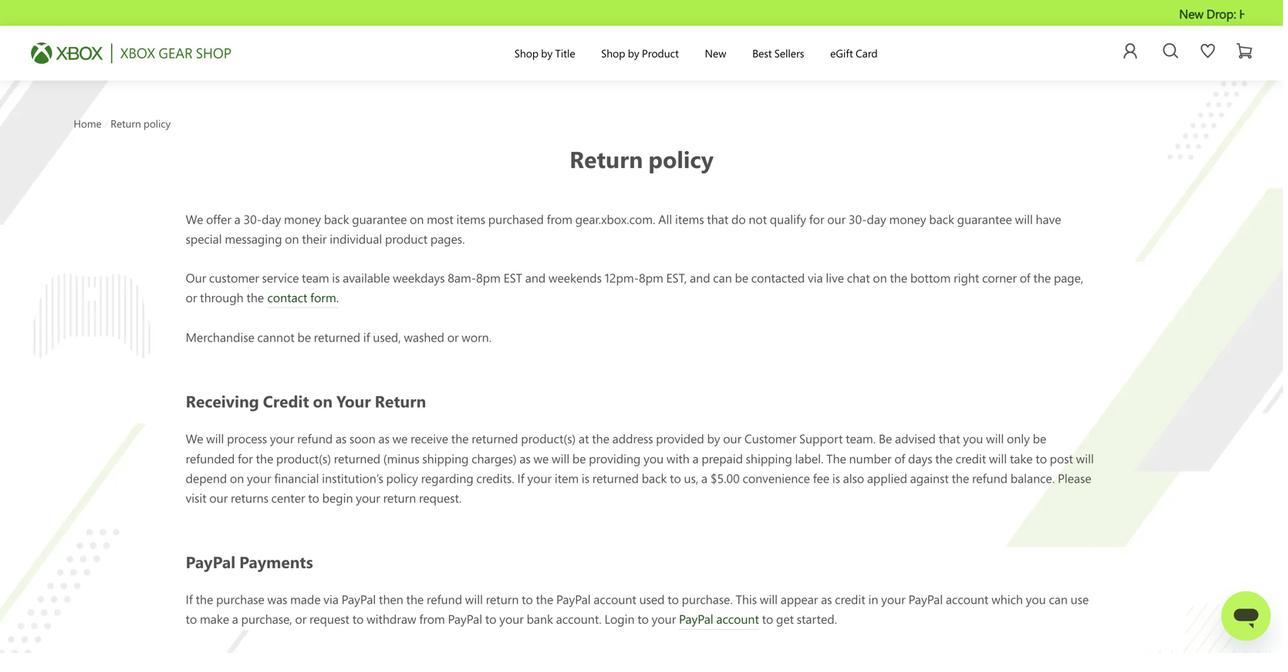 Task type: vqa. For each thing, say whether or not it's contained in the screenshot.
leftmost "returns"
no



Task type: locate. For each thing, give the bounding box(es) containing it.
us,
[[684, 470, 699, 487]]

that left do on the top right of page
[[707, 211, 729, 227]]

30- up chat
[[849, 211, 867, 227]]

1 vertical spatial that
[[939, 431, 960, 447]]

heart image
[[1200, 43, 1216, 59]]

can inside our customer service team is available weekdays 8am-8pm est and weekends 12pm-8pm est, and can be contacted via live chat on the bottom right corner of the page, or through the
[[713, 270, 732, 286]]

0 horizontal spatial if
[[186, 592, 193, 608]]

1 horizontal spatial via
[[808, 270, 823, 286]]

if right credits.
[[517, 470, 525, 487]]

by up prepaid
[[707, 431, 720, 447]]

2 and from the left
[[690, 270, 710, 286]]

merchandise cannot be returned if used, washed or worn.
[[186, 329, 492, 346]]

we inside we offer a 30-day money back guarantee on most items purchased from gear.xbox.com. all items that do not qualify for our 30-day money back guarantee will have special messaging on their individual product pages.
[[186, 211, 203, 227]]

1 horizontal spatial new
[[1176, 5, 1200, 22]]

money up their
[[284, 211, 321, 227]]

from inside if the purchase was made via paypal then the refund will return to the paypal account used to purchase. this will appear as credit in your paypal account which you can use to make a purchase, or request to withdraw from paypal to your bank account. login to your
[[419, 611, 445, 628]]

items up pages.
[[456, 211, 485, 227]]

or left worn. in the bottom left of the page
[[447, 329, 459, 346]]

for
[[809, 211, 825, 227], [238, 450, 253, 467]]

team.
[[846, 431, 876, 447]]

or down "made"
[[295, 611, 307, 628]]

0 vertical spatial refund
[[297, 431, 333, 447]]

1 vertical spatial from
[[419, 611, 445, 628]]

2 horizontal spatial policy
[[648, 143, 714, 175]]

0 horizontal spatial that
[[707, 211, 729, 227]]

our right "visit"
[[209, 490, 228, 507]]

new left best at the right top
[[705, 46, 726, 60]]

8pm
[[476, 270, 501, 286], [639, 270, 663, 286]]

only
[[1007, 431, 1030, 447]]

can left use
[[1049, 592, 1068, 608]]

the down the process
[[256, 450, 273, 467]]

1 day from the left
[[262, 211, 281, 227]]

individual
[[330, 231, 382, 247]]

0 horizontal spatial day
[[262, 211, 281, 227]]

which
[[992, 592, 1023, 608]]

account left the which
[[946, 592, 989, 608]]

the right then
[[406, 592, 424, 608]]

0 vertical spatial we
[[392, 431, 408, 447]]

1 horizontal spatial can
[[1049, 592, 1068, 608]]

1 horizontal spatial return
[[375, 391, 426, 413]]

refund right then
[[427, 592, 462, 608]]

return down the breadcrumbs navigation
[[570, 143, 643, 175]]

with
[[667, 450, 690, 467]]

shop for shop by title
[[515, 46, 539, 60]]

contact form .
[[267, 289, 339, 306]]

0 horizontal spatial by
[[541, 46, 553, 60]]

a right us,
[[701, 470, 708, 487]]

0 vertical spatial if
[[517, 470, 525, 487]]

by inside we will process your refund as soon as we receive the returned product(s) at the address provided by our customer support team. be advised that you will only be refunded for the product(s) returned (minus shipping charges) as we will be providing you with a prepaid shipping label. the number of days the credit will take to post will depend on your financial institution's policy regarding credits. if your item is returned back to us, a $5.00 convenience fee is also applied against the refund balance. please visit our returns center to begin your return request.
[[707, 431, 720, 447]]

day up messaging
[[262, 211, 281, 227]]

we up refunded
[[186, 431, 203, 447]]

1 vertical spatial return
[[570, 143, 643, 175]]

from inside we offer a 30-day money back guarantee on most items purchased from gear.xbox.com. all items that do not qualify for our 30-day money back guarantee will have special messaging on their individual product pages.
[[547, 211, 573, 227]]

1 horizontal spatial refund
[[427, 592, 462, 608]]

0 horizontal spatial our
[[209, 490, 228, 507]]

0 horizontal spatial of
[[895, 450, 905, 467]]

1 vertical spatial can
[[1049, 592, 1068, 608]]

that inside we offer a 30-day money back guarantee on most items purchased from gear.xbox.com. all items that do not qualify for our 30-day money back guarantee will have special messaging on their individual product pages.
[[707, 211, 729, 227]]

shipping
[[422, 450, 469, 467], [746, 450, 792, 467]]

our right qualify at the right top
[[827, 211, 846, 227]]

halo
[[1236, 5, 1261, 22]]

at
[[579, 431, 589, 447]]

2 horizontal spatial account
[[946, 592, 989, 608]]

0 horizontal spatial credit
[[835, 592, 866, 608]]

and right est
[[525, 270, 546, 286]]

available
[[343, 270, 390, 286]]

0 horizontal spatial return
[[111, 117, 141, 131]]

as
[[336, 431, 347, 447], [379, 431, 390, 447], [520, 450, 531, 467], [821, 592, 832, 608]]

1 horizontal spatial our
[[723, 431, 742, 447]]

contact
[[267, 289, 307, 306]]

will inside we offer a 30-day money back guarantee on most items purchased from gear.xbox.com. all items that do not qualify for our 30-day money back guarantee will have special messaging on their individual product pages.
[[1015, 211, 1033, 227]]

0 horizontal spatial policy
[[144, 117, 171, 131]]

2 vertical spatial or
[[295, 611, 307, 628]]

soon
[[350, 431, 376, 447]]

0 horizontal spatial return
[[383, 490, 416, 507]]

shipping up the regarding
[[422, 450, 469, 467]]

.
[[336, 289, 339, 306]]

0 vertical spatial for
[[809, 211, 825, 227]]

request
[[309, 611, 350, 628]]

made
[[290, 592, 321, 608]]

1 we from the top
[[186, 211, 203, 227]]

1 horizontal spatial account
[[716, 611, 759, 628]]

1 vertical spatial our
[[723, 431, 742, 447]]

1 horizontal spatial back
[[642, 470, 667, 487]]

to left begin
[[308, 490, 319, 507]]

$5.00
[[711, 470, 740, 487]]

1 vertical spatial or
[[447, 329, 459, 346]]

0 horizontal spatial 8pm
[[476, 270, 501, 286]]

regarding
[[421, 470, 474, 487]]

on left 'your'
[[313, 391, 333, 413]]

refund
[[297, 431, 333, 447], [972, 470, 1008, 487], [427, 592, 462, 608]]

our
[[186, 270, 206, 286]]

of inside we will process your refund as soon as we receive the returned product(s) at the address provided by our customer support team. be advised that you will only be refunded for the product(s) returned (minus shipping charges) as we will be providing you with a prepaid shipping label. the number of days the credit will take to post will depend on your financial institution's policy regarding credits. if your item is returned back to us, a $5.00 convenience fee is also applied against the refund balance. please visit our returns center to begin your return request.
[[895, 450, 905, 467]]

1 and from the left
[[525, 270, 546, 286]]

account down this
[[716, 611, 759, 628]]

0 horizontal spatial back
[[324, 211, 349, 227]]

the up make
[[196, 592, 213, 608]]

the right receive
[[451, 431, 469, 447]]

return right /
[[111, 117, 141, 131]]

product(s)
[[521, 431, 576, 447], [276, 450, 331, 467]]

1 vertical spatial refund
[[972, 470, 1008, 487]]

new for new
[[705, 46, 726, 60]]

0 horizontal spatial for
[[238, 450, 253, 467]]

be
[[735, 270, 749, 286], [297, 329, 311, 346], [1033, 431, 1047, 447], [573, 450, 586, 467]]

1 shipping from the left
[[422, 450, 469, 467]]

your
[[270, 431, 294, 447], [247, 470, 271, 487], [527, 470, 552, 487], [356, 490, 380, 507], [881, 592, 906, 608], [499, 611, 524, 628], [652, 611, 676, 628]]

0 vertical spatial we
[[186, 211, 203, 227]]

the right against
[[952, 470, 969, 487]]

1 horizontal spatial 8pm
[[639, 270, 663, 286]]

1 horizontal spatial shipping
[[746, 450, 792, 467]]

1 vertical spatial new
[[705, 46, 726, 60]]

2 money from the left
[[889, 211, 926, 227]]

1 horizontal spatial day
[[867, 211, 886, 227]]

shop
[[515, 46, 539, 60], [601, 46, 625, 60]]

1 vertical spatial we
[[534, 450, 549, 467]]

of
[[1020, 270, 1031, 286], [895, 450, 905, 467]]

is right item
[[582, 470, 590, 487]]

to down used at the bottom
[[638, 611, 649, 628]]

for right qualify at the right top
[[809, 211, 825, 227]]

be right only
[[1033, 431, 1047, 447]]

messaging
[[225, 231, 282, 247]]

1 horizontal spatial money
[[889, 211, 926, 227]]

return right 'your'
[[375, 391, 426, 413]]

new left drop:
[[1176, 5, 1200, 22]]

2 horizontal spatial is
[[832, 470, 840, 487]]

their
[[302, 231, 327, 247]]

refund down receiving credit on your return
[[297, 431, 333, 447]]

1 horizontal spatial for
[[809, 211, 825, 227]]

account.
[[556, 611, 602, 628]]

then
[[379, 592, 403, 608]]

your left bank
[[499, 611, 524, 628]]

institution's
[[322, 470, 383, 487]]

xbox gear shop image
[[31, 43, 111, 64], [111, 43, 231, 63]]

0 horizontal spatial via
[[324, 592, 339, 608]]

paypal up purchase
[[186, 551, 236, 573]]

depend
[[186, 470, 227, 487]]

a right offer
[[234, 211, 241, 227]]

0 vertical spatial can
[[713, 270, 732, 286]]

via left live
[[808, 270, 823, 286]]

on right chat
[[873, 270, 887, 286]]

that
[[707, 211, 729, 227], [939, 431, 960, 447]]

to left make
[[186, 611, 197, 628]]

that inside we will process your refund as soon as we receive the returned product(s) at the address provided by our customer support team. be advised that you will only be refunded for the product(s) returned (minus shipping charges) as we will be providing you with a prepaid shipping label. the number of days the credit will take to post will depend on your financial institution's policy regarding credits. if your item is returned back to us, a $5.00 convenience fee is also applied against the refund balance. please visit our returns center to begin your return request.
[[939, 431, 960, 447]]

0 horizontal spatial guarantee
[[352, 211, 407, 227]]

we up special
[[186, 211, 203, 227]]

0 horizontal spatial from
[[419, 611, 445, 628]]

on up "product"
[[410, 211, 424, 227]]

1 horizontal spatial by
[[628, 46, 639, 60]]

team
[[302, 270, 329, 286]]

new inside new drop: halo the link
[[1176, 5, 1200, 22]]

returned up institution's
[[334, 450, 380, 467]]

our customer service team is available weekdays 8am-8pm est and weekends 12pm-8pm est, and can be contacted via live chat on the bottom right corner of the page, or through the
[[186, 270, 1084, 306]]

we
[[186, 211, 203, 227], [186, 431, 203, 447]]

policy right /
[[144, 117, 171, 131]]

0 horizontal spatial money
[[284, 211, 321, 227]]

we inside we will process your refund as soon as we receive the returned product(s) at the address provided by our customer support team. be advised that you will only be refunded for the product(s) returned (minus shipping charges) as we will be providing you with a prepaid shipping label. the number of days the credit will take to post will depend on your financial institution's policy regarding credits. if your item is returned back to us, a $5.00 convenience fee is also applied against the refund balance. please visit our returns center to begin your return request.
[[186, 431, 203, 447]]

our up prepaid
[[723, 431, 742, 447]]

gear.xbox.com.
[[575, 211, 655, 227]]

8pm left est
[[476, 270, 501, 286]]

prepaid
[[702, 450, 743, 467]]

the right at
[[592, 431, 610, 447]]

was
[[267, 592, 287, 608]]

to right used at the bottom
[[668, 592, 679, 608]]

the
[[827, 450, 846, 467]]

via up 'request' on the bottom left
[[324, 592, 339, 608]]

back
[[324, 211, 349, 227], [929, 211, 954, 227], [642, 470, 667, 487]]

1 vertical spatial you
[[644, 450, 664, 467]]

1 30- from the left
[[243, 211, 262, 227]]

2 horizontal spatial you
[[1026, 592, 1046, 608]]

1 vertical spatial if
[[186, 592, 193, 608]]

corner
[[982, 270, 1017, 286]]

day
[[262, 211, 281, 227], [867, 211, 886, 227]]

items right all
[[675, 211, 704, 227]]

policy inside we will process your refund as soon as we receive the returned product(s) at the address provided by our customer support team. be advised that you will only be refunded for the product(s) returned (minus shipping charges) as we will be providing you with a prepaid shipping label. the number of days the credit will take to post will depend on your financial institution's policy regarding credits. if your item is returned back to us, a $5.00 convenience fee is also applied against the refund balance. please visit our returns center to begin your return request.
[[386, 470, 418, 487]]

0 vertical spatial from
[[547, 211, 573, 227]]

by for title
[[541, 46, 553, 60]]

0 vertical spatial or
[[186, 289, 197, 306]]

guarantee up individual
[[352, 211, 407, 227]]

is up the . on the left
[[332, 270, 340, 286]]

refund left balance.
[[972, 470, 1008, 487]]

credit inside if the purchase was made via paypal then the refund will return to the paypal account used to purchase. this will appear as credit in your paypal account which you can use to make a purchase, or request to withdraw from paypal to your bank account. login to your
[[835, 592, 866, 608]]

be
[[879, 431, 892, 447]]

paypal
[[186, 551, 236, 573], [342, 592, 376, 608], [556, 592, 591, 608], [909, 592, 943, 608], [448, 611, 482, 628], [679, 611, 714, 628]]

if inside if the purchase was made via paypal then the refund will return to the paypal account used to purchase. this will appear as credit in your paypal account which you can use to make a purchase, or request to withdraw from paypal to your bank account. login to your
[[186, 592, 193, 608]]

0 vertical spatial via
[[808, 270, 823, 286]]

process
[[227, 431, 267, 447]]

0 horizontal spatial new
[[705, 46, 726, 60]]

1 horizontal spatial 30-
[[849, 211, 867, 227]]

credit left take
[[956, 450, 986, 467]]

1 horizontal spatial of
[[1020, 270, 1031, 286]]

to
[[1036, 450, 1047, 467], [670, 470, 681, 487], [308, 490, 319, 507], [522, 592, 533, 608], [668, 592, 679, 608], [186, 611, 197, 628], [352, 611, 364, 628], [485, 611, 497, 628], [638, 611, 649, 628], [762, 611, 773, 628]]

2 guarantee from the left
[[957, 211, 1012, 227]]

policy down (minus
[[386, 470, 418, 487]]

of right "corner"
[[1020, 270, 1031, 286]]

1 horizontal spatial guarantee
[[957, 211, 1012, 227]]

new inside new link
[[705, 46, 726, 60]]

0 vertical spatial new
[[1176, 5, 1200, 22]]

is
[[332, 270, 340, 286], [582, 470, 590, 487], [832, 470, 840, 487]]

30- up messaging
[[243, 211, 262, 227]]

that right advised
[[939, 431, 960, 447]]

0 horizontal spatial we
[[392, 431, 408, 447]]

paypal account link
[[679, 610, 759, 630]]

through
[[200, 289, 244, 306]]

for inside we will process your refund as soon as we receive the returned product(s) at the address provided by our customer support team. be advised that you will only be refunded for the product(s) returned (minus shipping charges) as we will be providing you with a prepaid shipping label. the number of days the credit will take to post will depend on your financial institution's policy regarding credits. if your item is returned back to us, a $5.00 convenience fee is also applied against the refund balance. please visit our returns center to begin your return request.
[[238, 450, 253, 467]]

from right purchased
[[547, 211, 573, 227]]

will
[[1015, 211, 1033, 227], [206, 431, 224, 447], [986, 431, 1004, 447], [552, 450, 570, 467], [989, 450, 1007, 467], [1076, 450, 1094, 467], [465, 592, 483, 608], [760, 592, 778, 608]]

you left only
[[963, 431, 983, 447]]

number
[[849, 450, 892, 467]]

1 vertical spatial product(s)
[[276, 450, 331, 467]]

you right the which
[[1026, 592, 1046, 608]]

1 horizontal spatial you
[[963, 431, 983, 447]]

back up individual
[[324, 211, 349, 227]]

0 horizontal spatial shipping
[[422, 450, 469, 467]]

from
[[547, 211, 573, 227], [419, 611, 445, 628]]

1 vertical spatial return
[[486, 592, 519, 608]]

1 horizontal spatial policy
[[386, 470, 418, 487]]

of left days in the bottom right of the page
[[895, 450, 905, 467]]

product(s) left at
[[521, 431, 576, 447]]

2 we from the top
[[186, 431, 203, 447]]

0 vertical spatial return
[[111, 117, 141, 131]]

shop for shop by product
[[601, 46, 625, 60]]

0 horizontal spatial refund
[[297, 431, 333, 447]]

1 horizontal spatial and
[[690, 270, 710, 286]]

via
[[808, 270, 823, 286], [324, 592, 339, 608]]

policy down the breadcrumbs navigation
[[648, 143, 714, 175]]

2 horizontal spatial by
[[707, 431, 720, 447]]

2 vertical spatial policy
[[386, 470, 418, 487]]

special
[[186, 231, 222, 247]]

a right the with
[[693, 450, 699, 467]]

1 horizontal spatial we
[[534, 450, 549, 467]]

breadcrumbs navigation
[[74, 115, 1210, 132]]

1 horizontal spatial shop
[[601, 46, 625, 60]]

guarantee up "corner"
[[957, 211, 1012, 227]]

0 horizontal spatial is
[[332, 270, 340, 286]]

do
[[732, 211, 746, 227]]

0 vertical spatial credit
[[956, 450, 986, 467]]

on up the 'returns'
[[230, 470, 244, 487]]

primary list
[[503, 39, 889, 68]]

0 vertical spatial policy
[[144, 117, 171, 131]]

1 items from the left
[[456, 211, 485, 227]]

1 horizontal spatial product(s)
[[521, 431, 576, 447]]

return
[[111, 117, 141, 131], [570, 143, 643, 175], [375, 391, 426, 413]]

providing
[[589, 450, 641, 467]]

is right fee
[[832, 470, 840, 487]]

shop left title
[[515, 46, 539, 60]]

2 vertical spatial refund
[[427, 592, 462, 608]]

1 vertical spatial via
[[324, 592, 339, 608]]

credit
[[956, 450, 986, 467], [835, 592, 866, 608]]

on inside our customer service team is available weekdays 8am-8pm est and weekends 12pm-8pm est, and can be contacted via live chat on the bottom right corner of the page, or through the
[[873, 270, 887, 286]]

if
[[517, 470, 525, 487], [186, 592, 193, 608]]

credits.
[[476, 470, 515, 487]]

center
[[271, 490, 305, 507]]

0 horizontal spatial shop
[[515, 46, 539, 60]]

2 vertical spatial you
[[1026, 592, 1046, 608]]

via inside our customer service team is available weekdays 8am-8pm est and weekends 12pm-8pm est, and can be contacted via live chat on the bottom right corner of the page, or through the
[[808, 270, 823, 286]]

1 horizontal spatial that
[[939, 431, 960, 447]]

1 vertical spatial policy
[[648, 143, 714, 175]]

0 vertical spatial return
[[383, 490, 416, 507]]

can inside if the purchase was made via paypal then the refund will return to the paypal account used to purchase. this will appear as credit in your paypal account which you can use to make a purchase, or request to withdraw from paypal to your bank account. login to your
[[1049, 592, 1068, 608]]

1 8pm from the left
[[476, 270, 501, 286]]

we up (minus
[[392, 431, 408, 447]]

as up started.
[[821, 592, 832, 608]]

all
[[658, 211, 672, 227]]

a
[[234, 211, 241, 227], [693, 450, 699, 467], [701, 470, 708, 487], [232, 611, 238, 628]]

if
[[363, 329, 370, 346]]

drop:
[[1203, 5, 1233, 22]]

0 horizontal spatial or
[[186, 289, 197, 306]]

0 vertical spatial that
[[707, 211, 729, 227]]

0 horizontal spatial can
[[713, 270, 732, 286]]

2 shop from the left
[[601, 46, 625, 60]]

be left contacted
[[735, 270, 749, 286]]

2 horizontal spatial or
[[447, 329, 459, 346]]

shop by product
[[601, 46, 679, 60]]

1 vertical spatial credit
[[835, 592, 866, 608]]

the
[[1264, 5, 1281, 22], [890, 270, 908, 286], [1034, 270, 1051, 286], [247, 289, 264, 306], [451, 431, 469, 447], [592, 431, 610, 447], [256, 450, 273, 467], [935, 450, 953, 467], [952, 470, 969, 487], [196, 592, 213, 608], [406, 592, 424, 608], [536, 592, 553, 608]]

by left product
[[628, 46, 639, 60]]

1 shop from the left
[[515, 46, 539, 60]]

account up login
[[594, 592, 636, 608]]

1 horizontal spatial from
[[547, 211, 573, 227]]



Task type: describe. For each thing, give the bounding box(es) containing it.
2 shipping from the left
[[746, 450, 792, 467]]

returned left the if
[[314, 329, 360, 346]]

returned up charges)
[[472, 431, 518, 447]]

your
[[336, 391, 371, 413]]

to left get at the right of page
[[762, 611, 773, 628]]

policy inside the breadcrumbs navigation
[[144, 117, 171, 131]]

your left item
[[527, 470, 552, 487]]

2 horizontal spatial back
[[929, 211, 954, 227]]

customer
[[745, 431, 797, 447]]

support
[[799, 431, 843, 447]]

your right in
[[881, 592, 906, 608]]

offer
[[206, 211, 231, 227]]

to left bank
[[485, 611, 497, 628]]

12pm-
[[605, 270, 639, 286]]

we for we will process your refund as soon as we receive the returned product(s) at the address provided by our customer support team. be advised that you will only be refunded for the product(s) returned (minus shipping charges) as we will be providing you with a prepaid shipping label. the number of days the credit will take to post will depend on your financial institution's policy regarding credits. if your item is returned back to us, a $5.00 convenience fee is also applied against the refund balance. please visit our returns center to begin your return request.
[[186, 431, 203, 447]]

the left page,
[[1034, 270, 1051, 286]]

credit inside we will process your refund as soon as we receive the returned product(s) at the address provided by our customer support team. be advised that you will only be refunded for the product(s) returned (minus shipping charges) as we will be providing you with a prepaid shipping label. the number of days the credit will take to post will depend on your financial institution's policy regarding credits. if your item is returned back to us, a $5.00 convenience fee is also applied against the refund balance. please visit our returns center to begin your return request.
[[956, 450, 986, 467]]

new link
[[693, 39, 738, 68]]

get
[[776, 611, 794, 628]]

the left bottom
[[890, 270, 908, 286]]

receive
[[411, 431, 448, 447]]

we for we offer a 30-day money back guarantee on most items purchased from gear.xbox.com. all items that do not qualify for our 30-day money back guarantee will have special messaging on their individual product pages.
[[186, 211, 203, 227]]

also
[[843, 470, 864, 487]]

most
[[427, 211, 454, 227]]

paypal account to get started.
[[679, 611, 837, 628]]

request.
[[419, 490, 462, 507]]

of inside our customer service team is available weekdays 8am-8pm est and weekends 12pm-8pm est, and can be contacted via live chat on the bottom right corner of the page, or through the
[[1020, 270, 1031, 286]]

bank
[[527, 611, 553, 628]]

egift card link
[[819, 39, 889, 68]]

balance.
[[1011, 470, 1055, 487]]

as right charges)
[[520, 450, 531, 467]]

via inside if the purchase was made via paypal then the refund will return to the paypal account used to purchase. this will appear as credit in your paypal account which you can use to make a purchase, or request to withdraw from paypal to your bank account. login to your
[[324, 592, 339, 608]]

begin
[[322, 490, 353, 507]]

0 horizontal spatial product(s)
[[276, 450, 331, 467]]

paypal down the purchase.
[[679, 611, 714, 628]]

returned down providing
[[592, 470, 639, 487]]

your down institution's
[[356, 490, 380, 507]]

to right take
[[1036, 450, 1047, 467]]

2 30- from the left
[[849, 211, 867, 227]]

2 horizontal spatial return
[[570, 143, 643, 175]]

receiving
[[186, 391, 259, 413]]

take
[[1010, 450, 1033, 467]]

purchase,
[[241, 611, 292, 628]]

please
[[1058, 470, 1092, 487]]

refunded
[[186, 450, 235, 467]]

2 vertical spatial return
[[375, 391, 426, 413]]

your up the 'returns'
[[247, 470, 271, 487]]

your down used at the bottom
[[652, 611, 676, 628]]

/
[[104, 117, 108, 131]]

applied
[[867, 470, 907, 487]]

merchandise
[[186, 329, 255, 346]]

contacted
[[751, 270, 805, 286]]

egift
[[830, 46, 853, 60]]

to right 'request' on the bottom left
[[352, 611, 364, 628]]

fee
[[813, 470, 830, 487]]

paypal up account.
[[556, 592, 591, 608]]

we will process your refund as soon as we receive the returned product(s) at the address provided by our customer support team. be advised that you will only be refunded for the product(s) returned (minus shipping charges) as we will be providing you with a prepaid shipping label. the number of days the credit will take to post will depend on your financial institution's policy regarding credits. if your item is returned back to us, a $5.00 convenience fee is also applied against the refund balance. please visit our returns center to begin your return request.
[[186, 431, 1094, 507]]

paypal payments
[[186, 551, 313, 573]]

label.
[[795, 450, 824, 467]]

washed
[[404, 329, 444, 346]]

this
[[736, 592, 757, 608]]

pages.
[[430, 231, 465, 247]]

convenience
[[743, 470, 810, 487]]

as right soon
[[379, 431, 390, 447]]

on inside we will process your refund as soon as we receive the returned product(s) at the address provided by our customer support team. be advised that you will only be refunded for the product(s) returned (minus shipping charges) as we will be providing you with a prepaid shipping label. the number of days the credit will take to post will depend on your financial institution's policy regarding credits. if your item is returned back to us, a $5.00 convenience fee is also applied against the refund balance. please visit our returns center to begin your return request.
[[230, 470, 244, 487]]

the up bank
[[536, 592, 553, 608]]

cannot
[[257, 329, 295, 346]]

against
[[910, 470, 949, 487]]

you inside if the purchase was made via paypal then the refund will return to the paypal account used to purchase. this will appear as credit in your paypal account which you can use to make a purchase, or request to withdraw from paypal to your bank account. login to your
[[1026, 592, 1046, 608]]

2 8pm from the left
[[639, 270, 663, 286]]

or inside if the purchase was made via paypal then the refund will return to the paypal account used to purchase. this will appear as credit in your paypal account which you can use to make a purchase, or request to withdraw from paypal to your bank account. login to your
[[295, 611, 307, 628]]

or inside our customer service team is available weekdays 8am-8pm est and weekends 12pm-8pm est, and can be contacted via live chat on the bottom right corner of the page, or through the
[[186, 289, 197, 306]]

paypal right in
[[909, 592, 943, 608]]

shop by title link
[[503, 39, 587, 68]]

best sellers
[[752, 46, 804, 60]]

live
[[826, 270, 844, 286]]

home / return policy
[[74, 117, 171, 131]]

a inside we offer a 30-day money back guarantee on most items purchased from gear.xbox.com. all items that do not qualify for our 30-day money back guarantee will have special messaging on their individual product pages.
[[234, 211, 241, 227]]

returns
[[231, 490, 268, 507]]

8am-
[[448, 270, 476, 286]]

sellers
[[775, 46, 804, 60]]

back inside we will process your refund as soon as we receive the returned product(s) at the address provided by our customer support team. be advised that you will only be refunded for the product(s) returned (minus shipping charges) as we will be providing you with a prepaid shipping label. the number of days the credit will take to post will depend on your financial institution's policy regarding credits. if your item is returned back to us, a $5.00 convenience fee is also applied against the refund balance. please visit our returns center to begin your return request.
[[642, 470, 667, 487]]

new drop: halo the link
[[39, 4, 1283, 24]]

paypal right 'withdraw' on the bottom
[[448, 611, 482, 628]]

chat
[[847, 270, 870, 286]]

item
[[555, 470, 579, 487]]

as left soon
[[336, 431, 347, 447]]

be down at
[[573, 450, 586, 467]]

new for new drop: halo the 
[[1176, 5, 1200, 22]]

1 horizontal spatial is
[[582, 470, 590, 487]]

payments
[[239, 551, 313, 573]]

a inside if the purchase was made via paypal then the refund will return to the paypal account used to purchase. this will appear as credit in your paypal account which you can use to make a purchase, or request to withdraw from paypal to your bank account. login to your
[[232, 611, 238, 628]]

use
[[1071, 592, 1089, 608]]

est,
[[666, 270, 687, 286]]

1 money from the left
[[284, 211, 321, 227]]

0 vertical spatial product(s)
[[521, 431, 576, 447]]

return inside if the purchase was made via paypal then the refund will return to the paypal account used to purchase. this will appear as credit in your paypal account which you can use to make a purchase, or request to withdraw from paypal to your bank account. login to your
[[486, 592, 519, 608]]

as inside if the purchase was made via paypal then the refund will return to the paypal account used to purchase. this will appear as credit in your paypal account which you can use to make a purchase, or request to withdraw from paypal to your bank account. login to your
[[821, 592, 832, 608]]

started.
[[797, 611, 837, 628]]

in
[[868, 592, 878, 608]]

by for product
[[628, 46, 639, 60]]

financial
[[274, 470, 319, 487]]

2 day from the left
[[867, 211, 886, 227]]

our inside we offer a 30-day money back guarantee on most items purchased from gear.xbox.com. all items that do not qualify for our 30-day money back guarantee will have special messaging on their individual product pages.
[[827, 211, 846, 227]]

title
[[555, 46, 575, 60]]

product
[[385, 231, 428, 247]]

0 horizontal spatial account
[[594, 592, 636, 608]]

your right the process
[[270, 431, 294, 447]]

on left their
[[285, 231, 299, 247]]

2 items from the left
[[675, 211, 704, 227]]

used
[[639, 592, 665, 608]]

refund inside if the purchase was made via paypal then the refund will return to the paypal account used to purchase. this will appear as credit in your paypal account which you can use to make a purchase, or request to withdraw from paypal to your bank account. login to your
[[427, 592, 462, 608]]

card
[[856, 46, 878, 60]]

0 vertical spatial you
[[963, 431, 983, 447]]

home
[[74, 117, 102, 131]]

page,
[[1054, 270, 1084, 286]]

not
[[749, 211, 767, 227]]

to left us,
[[670, 470, 681, 487]]

the right days in the bottom right of the page
[[935, 450, 953, 467]]

return inside we will process your refund as soon as we receive the returned product(s) at the address provided by our customer support team. be advised that you will only be refunded for the product(s) returned (minus shipping charges) as we will be providing you with a prepaid shipping label. the number of days the credit will take to post will depend on your financial institution's policy regarding credits. if your item is returned back to us, a $5.00 convenience fee is also applied against the refund balance. please visit our returns center to begin your return request.
[[383, 490, 416, 507]]

service
[[262, 270, 299, 286]]

withdraw
[[367, 611, 416, 628]]

credit
[[263, 391, 309, 413]]

form
[[310, 289, 336, 306]]

new drop: halo the 
[[1176, 5, 1283, 22]]

weekdays
[[393, 270, 445, 286]]

the down customer
[[247, 289, 264, 306]]

0 horizontal spatial you
[[644, 450, 664, 467]]

1 guarantee from the left
[[352, 211, 407, 227]]

if the purchase was made via paypal then the refund will return to the paypal account used to purchase. this will appear as credit in your paypal account which you can use to make a purchase, or request to withdraw from paypal to your bank account. login to your
[[186, 592, 1089, 628]]

if inside we will process your refund as soon as we receive the returned product(s) at the address provided by our customer support team. be advised that you will only be refunded for the product(s) returned (minus shipping charges) as we will be providing you with a prepaid shipping label. the number of days the credit will take to post will depend on your financial institution's policy regarding credits. if your item is returned back to us, a $5.00 convenience fee is also applied against the refund balance. please visit our returns center to begin your return request.
[[517, 470, 525, 487]]

we offer a 30-day money back guarantee on most items purchased from gear.xbox.com. all items that do not qualify for our 30-day money back guarantee will have special messaging on their individual product pages.
[[186, 211, 1061, 247]]

is inside our customer service team is available weekdays 8am-8pm est and weekends 12pm-8pm est, and can be contacted via live chat on the bottom right corner of the page, or through the
[[332, 270, 340, 286]]

right
[[954, 270, 979, 286]]

paypal left then
[[342, 592, 376, 608]]

provided
[[656, 431, 704, 447]]

be right cannot
[[297, 329, 311, 346]]

the right halo
[[1264, 5, 1281, 22]]

2 vertical spatial our
[[209, 490, 228, 507]]

for inside we offer a 30-day money back guarantee on most items purchased from gear.xbox.com. all items that do not qualify for our 30-day money back guarantee will have special messaging on their individual product pages.
[[809, 211, 825, 227]]

worn.
[[462, 329, 492, 346]]

used,
[[373, 329, 401, 346]]

to up bank
[[522, 592, 533, 608]]

be inside our customer service team is available weekdays 8am-8pm est and weekends 12pm-8pm est, and can be contacted via live chat on the bottom right corner of the page, or through the
[[735, 270, 749, 286]]

return inside the breadcrumbs navigation
[[111, 117, 141, 131]]

product
[[642, 46, 679, 60]]

advised
[[895, 431, 936, 447]]

purchased
[[488, 211, 544, 227]]

home link
[[74, 117, 102, 131]]



